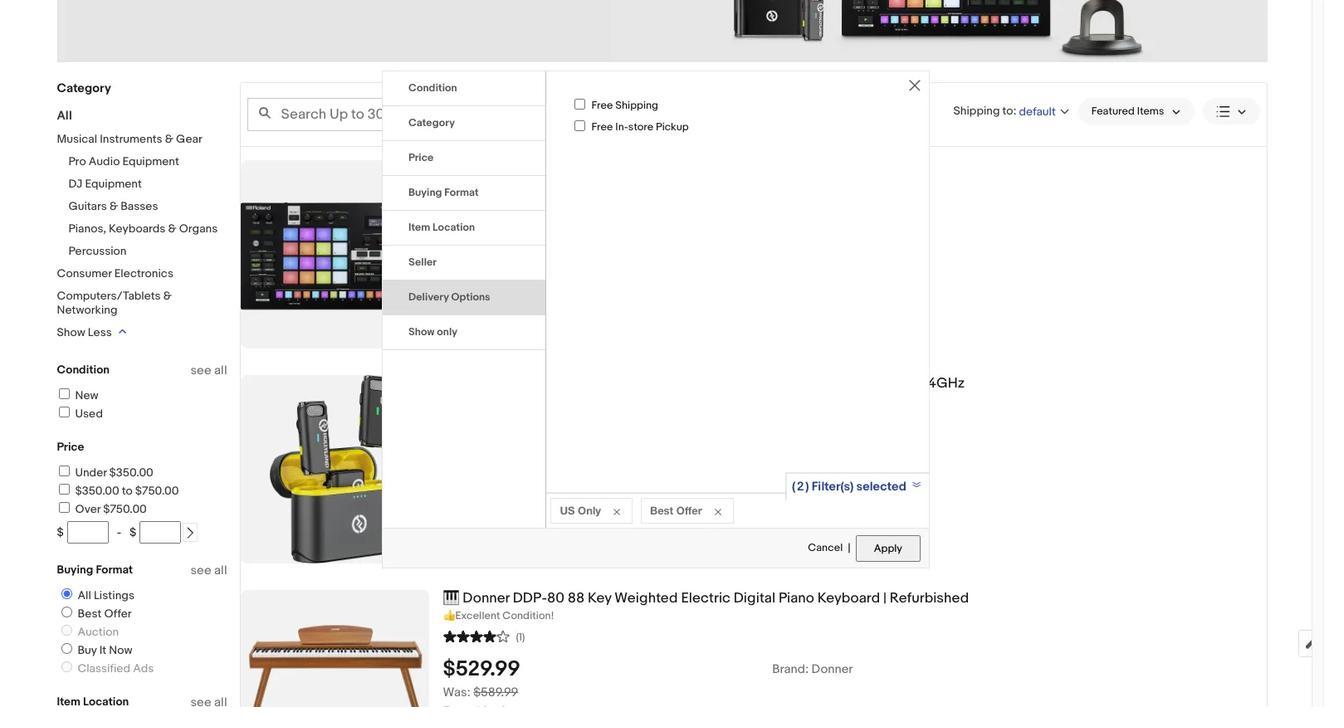 Task type: locate. For each thing, give the bounding box(es) containing it.
see all
[[191, 363, 227, 379], [191, 563, 227, 579]]

hollyland lark m1 wireless lavalier microphone, noise cancellation 656ft 2.4ghz link
[[443, 375, 1267, 393]]

refurbished down the lark
[[489, 436, 554, 450]]

format up listings
[[96, 563, 133, 577]]

0 vertical spatial see
[[191, 363, 211, 379]]

Auction radio
[[61, 625, 72, 636]]

ebay refurbished
[[460, 240, 554, 254], [460, 436, 554, 450]]

0 vertical spatial best offer
[[650, 504, 702, 518]]

free right free shipping checkbox
[[592, 99, 613, 112]]

1 see from the top
[[191, 363, 211, 379]]

0 horizontal spatial best
[[78, 607, 102, 621]]

equipment
[[122, 154, 179, 169], [85, 177, 142, 191]]

all for all musical instruments & gear pro audio equipment dj equipment guitars & basses pianos, keyboards & organs percussion consumer electronics computers/tablets & networking show less
[[57, 108, 72, 124]]

instruments
[[100, 132, 162, 146]]

1 horizontal spatial donner
[[812, 662, 853, 677]]

1 horizontal spatial $
[[130, 526, 136, 540]]

roland verselab mv-1 production studio refurbished image
[[240, 160, 429, 349]]

1 vertical spatial best offer
[[78, 607, 132, 621]]

2 $ from the left
[[130, 526, 136, 540]]

electronics
[[114, 267, 174, 281]]

1 horizontal spatial show
[[409, 326, 435, 339]]

1 vertical spatial all
[[78, 589, 91, 603]]

$529.99
[[443, 657, 521, 682]]

pianos,
[[69, 222, 106, 236]]

0 vertical spatial ebay
[[460, 240, 486, 254]]

results
[[660, 107, 699, 121]]

hollyland lark m1 wireless lavalier microphone, noise cancellation 656ft 2.4ghz
[[443, 375, 965, 392]]

musical instruments & gear link
[[57, 132, 202, 146]]

0 vertical spatial $350.00
[[109, 466, 153, 480]]

1 vertical spatial condition
[[57, 363, 110, 377]]

1 vertical spatial best
[[78, 607, 102, 621]]

1 ebay from the top
[[460, 240, 486, 254]]

keyboards
[[109, 222, 166, 236]]

80
[[547, 590, 565, 607]]

0 vertical spatial donner
[[463, 590, 510, 607]]

&
[[165, 132, 174, 146], [110, 199, 118, 213], [168, 222, 177, 236], [163, 289, 172, 303]]

2 show from the left
[[409, 326, 435, 339]]

item
[[409, 221, 430, 234]]

filter(s)
[[812, 479, 854, 495]]

us only
[[560, 504, 601, 518]]

all listings link
[[54, 589, 138, 603]]

refurbished right |
[[890, 590, 969, 607]]

ebay down hollyland
[[460, 436, 486, 450]]

show inside tab list
[[409, 326, 435, 339]]

category
[[57, 81, 111, 96], [409, 116, 455, 130]]

1 vertical spatial see
[[191, 563, 211, 579]]

used
[[75, 407, 103, 421]]

0 horizontal spatial format
[[96, 563, 133, 577]]

roland verselab mv-1 production studio refurbished
[[443, 160, 785, 177]]

see
[[191, 363, 211, 379], [191, 563, 211, 579]]

|
[[884, 590, 887, 607]]

New checkbox
[[59, 389, 69, 399]]

0 vertical spatial category
[[57, 81, 111, 96]]

$ down the 'over $750.00' checkbox
[[57, 526, 64, 540]]

donner for 🎹
[[463, 590, 510, 607]]

digital
[[734, 590, 776, 607]]

all for condition
[[214, 363, 227, 379]]

buying format down 'roland'
[[409, 186, 479, 199]]

1 all from the top
[[214, 363, 227, 379]]

0 horizontal spatial price
[[57, 440, 84, 454]]

0 vertical spatial offer
[[677, 504, 702, 518]]

best offer
[[650, 504, 702, 518], [78, 607, 132, 621]]

options
[[451, 291, 490, 304]]

1 vertical spatial price
[[57, 440, 84, 454]]

1 horizontal spatial format
[[445, 186, 479, 199]]

1 horizontal spatial condition
[[409, 82, 457, 95]]

brand: donner was: $589.99
[[443, 662, 853, 701]]

2 see from the top
[[191, 563, 211, 579]]

buy
[[78, 644, 97, 658]]

0 vertical spatial buying format
[[409, 186, 479, 199]]

0 vertical spatial best
[[650, 504, 674, 518]]

1 horizontal spatial best
[[650, 504, 674, 518]]

0 vertical spatial see all button
[[191, 363, 227, 379]]

0 vertical spatial ebay refurbished
[[460, 240, 554, 254]]

pro
[[69, 154, 86, 169]]

delivery
[[409, 291, 449, 304]]

buying format up the all listings link
[[57, 563, 133, 577]]

ebay down 114 watching
[[460, 240, 486, 254]]

donner inside 🎹 donner ddp-80 88 key weighted electric digital piano keyboard | refurbished 👍excellent condition!
[[463, 590, 510, 607]]

best right only
[[650, 504, 674, 518]]

2 ebay refurbished from the top
[[460, 436, 554, 450]]

equipment up guitars & basses link
[[85, 177, 142, 191]]

all for all listings
[[78, 589, 91, 603]]

networking
[[57, 303, 117, 317]]

$750.00
[[135, 484, 179, 498], [103, 502, 147, 517]]

Free In-store Pickup checkbox
[[575, 120, 586, 131]]

refurbished down watching
[[489, 240, 554, 254]]

show
[[57, 326, 85, 340], [409, 326, 435, 339]]

all right all listings option
[[78, 589, 91, 603]]

0 vertical spatial condition
[[409, 82, 457, 95]]

$ for 'maximum value' text field
[[130, 526, 136, 540]]

114
[[443, 218, 459, 234]]

0 vertical spatial see all
[[191, 363, 227, 379]]

1 vertical spatial see all
[[191, 563, 227, 579]]

new
[[75, 389, 98, 403]]

0 horizontal spatial donner
[[463, 590, 510, 607]]

1
[[578, 160, 582, 177]]

2 all from the top
[[214, 563, 227, 579]]

used link
[[56, 407, 103, 421]]

format down 'roland'
[[445, 186, 479, 199]]

0 horizontal spatial buying format
[[57, 563, 133, 577]]

0 horizontal spatial buying
[[57, 563, 93, 577]]

all for buying format
[[214, 563, 227, 579]]

0 vertical spatial all
[[57, 108, 72, 124]]

donner inside brand: donner was: $589.99
[[812, 662, 853, 677]]

buying up all listings option
[[57, 563, 93, 577]]

0 horizontal spatial show
[[57, 326, 85, 340]]

category up musical
[[57, 81, 111, 96]]

1 vertical spatial $350.00
[[75, 484, 119, 498]]

see all button
[[191, 363, 227, 379], [191, 563, 227, 579]]

1 vertical spatial ebay
[[460, 436, 486, 450]]

buy it now link
[[54, 644, 136, 658]]

roland verselab mv-1 production studio refurbished link
[[443, 160, 1267, 178]]

2
[[797, 479, 804, 495]]

2 see all from the top
[[191, 563, 227, 579]]

buy it now
[[78, 644, 133, 658]]

0 horizontal spatial all
[[57, 108, 72, 124]]

0 horizontal spatial $
[[57, 526, 64, 540]]

free left in-
[[592, 120, 613, 133]]

all
[[57, 108, 72, 124], [78, 589, 91, 603]]

format
[[445, 186, 479, 199], [96, 563, 133, 577]]

donner right brand:
[[812, 662, 853, 677]]

$589.99
[[473, 685, 518, 701]]

1 vertical spatial equipment
[[85, 177, 142, 191]]

Maximum Value text field
[[140, 522, 181, 544]]

in-
[[616, 120, 629, 133]]

0 horizontal spatial condition
[[57, 363, 110, 377]]

1 vertical spatial category
[[409, 116, 455, 130]]

organs
[[179, 222, 218, 236]]

$350.00 to $750.00 checkbox
[[59, 484, 69, 495]]

price up under $350.00 'checkbox'
[[57, 440, 84, 454]]

1 see all from the top
[[191, 363, 227, 379]]

Over $750.00 checkbox
[[59, 502, 69, 513]]

price
[[409, 151, 434, 165], [57, 440, 84, 454]]

0 vertical spatial all
[[214, 363, 227, 379]]

0 vertical spatial equipment
[[122, 154, 179, 169]]

1 horizontal spatial offer
[[677, 504, 702, 518]]

1 vertical spatial see all button
[[191, 563, 227, 579]]

free
[[592, 99, 613, 112], [592, 120, 613, 133]]

( 2 ) filter(s) selected
[[792, 479, 907, 495]]

1 show from the left
[[57, 326, 85, 340]]

1 vertical spatial all
[[214, 563, 227, 579]]

close image
[[909, 80, 921, 92]]

studio
[[660, 160, 702, 177]]

percussion
[[69, 244, 127, 258]]

classified ads
[[78, 662, 154, 676]]

2 see all button from the top
[[191, 563, 227, 579]]

$350.00 up to
[[109, 466, 153, 480]]

all inside all musical instruments & gear pro audio equipment dj equipment guitars & basses pianos, keyboards & organs percussion consumer electronics computers/tablets & networking show less
[[57, 108, 72, 124]]

buying up item
[[409, 186, 442, 199]]

🎹 donner ddp-80 88 key weighted electric digital piano keyboard | refurbished image
[[240, 590, 429, 708]]

(1) link
[[443, 628, 525, 644]]

Apply submit
[[856, 536, 921, 562]]

all up musical
[[57, 108, 72, 124]]

best
[[650, 504, 674, 518], [78, 607, 102, 621]]

price left 'roland'
[[409, 151, 434, 165]]

$750.00 right to
[[135, 484, 179, 498]]

see all for condition
[[191, 363, 227, 379]]

equipment down instruments
[[122, 154, 179, 169]]

tab list
[[383, 72, 546, 351]]

production
[[586, 160, 657, 177]]

1 vertical spatial free
[[592, 120, 613, 133]]

& left organs
[[168, 222, 177, 236]]

show left 'only'
[[409, 326, 435, 339]]

$ right -
[[130, 526, 136, 540]]

item location
[[409, 221, 475, 234]]

submit price range image
[[185, 528, 196, 539]]

1 vertical spatial ebay refurbished
[[460, 436, 554, 450]]

donner up "👍excellent"
[[463, 590, 510, 607]]

0 vertical spatial free
[[592, 99, 613, 112]]

1 free from the top
[[592, 99, 613, 112]]

$350.00 up over $750.00 link
[[75, 484, 119, 498]]

583 results
[[637, 107, 699, 121]]

1 horizontal spatial all
[[78, 589, 91, 603]]

only
[[437, 326, 458, 339]]

$750.00 down $350.00 to $750.00
[[103, 502, 147, 517]]

2 free from the top
[[592, 120, 613, 133]]

1 horizontal spatial category
[[409, 116, 455, 130]]

ebay
[[460, 240, 486, 254], [460, 436, 486, 450]]

listings
[[94, 589, 134, 603]]

refurbished right studio
[[705, 160, 785, 177]]

category up 'roland'
[[409, 116, 455, 130]]

👍Excellent Condition! text field
[[443, 609, 1267, 623]]

1 horizontal spatial price
[[409, 151, 434, 165]]

1 vertical spatial donner
[[812, 662, 853, 677]]

0 horizontal spatial offer
[[104, 607, 132, 621]]

offer
[[677, 504, 702, 518], [104, 607, 132, 621]]

best up auction link
[[78, 607, 102, 621]]

1 see all button from the top
[[191, 363, 227, 379]]

weighted
[[615, 590, 678, 607]]

)
[[806, 479, 809, 495]]

1 $ from the left
[[57, 526, 64, 540]]

show down 'networking'
[[57, 326, 85, 340]]

0 vertical spatial $750.00
[[135, 484, 179, 498]]

ebay refurbished down the lark
[[460, 436, 554, 450]]

guitars & basses link
[[69, 199, 158, 213]]

consumer
[[57, 267, 112, 281]]

over
[[75, 502, 101, 517]]

classified
[[78, 662, 130, 676]]

0 vertical spatial buying
[[409, 186, 442, 199]]

1 vertical spatial format
[[96, 563, 133, 577]]

0 horizontal spatial best offer
[[78, 607, 132, 621]]

donner
[[463, 590, 510, 607], [812, 662, 853, 677]]

see for buying format
[[191, 563, 211, 579]]

ebay refurbished down watching
[[460, 240, 554, 254]]

refurbished inside 🎹 donner ddp-80 88 key weighted electric digital piano keyboard | refurbished 👍excellent condition!
[[890, 590, 969, 607]]

0 horizontal spatial category
[[57, 81, 111, 96]]



Task type: vqa. For each thing, say whether or not it's contained in the screenshot.
Categories
no



Task type: describe. For each thing, give the bounding box(es) containing it.
& left gear
[[165, 132, 174, 146]]

under $350.00 link
[[56, 466, 153, 480]]

$ for minimum value text field
[[57, 526, 64, 540]]

ads
[[133, 662, 154, 676]]

$527.99
[[443, 190, 519, 216]]

it
[[99, 644, 106, 658]]

$350.00 to $750.00
[[75, 484, 179, 498]]

gear
[[176, 132, 202, 146]]

cancellation
[[793, 375, 875, 392]]

pianos, keyboards & organs link
[[69, 222, 218, 236]]

see all for buying format
[[191, 563, 227, 579]]

free for free in-store pickup
[[592, 120, 613, 133]]

lavalier
[[616, 375, 664, 392]]

condition!
[[503, 609, 554, 623]]

basses
[[121, 199, 158, 213]]

seller
[[409, 256, 437, 269]]

electric
[[681, 590, 731, 607]]

Used checkbox
[[59, 407, 69, 418]]

Minimum Value text field
[[67, 522, 109, 544]]

pickup
[[656, 120, 689, 133]]

4 out of 5 stars image
[[443, 628, 509, 644]]

only
[[578, 504, 601, 518]]

free shipping
[[592, 99, 659, 112]]

-
[[117, 526, 121, 540]]

show only
[[409, 326, 458, 339]]

selected
[[857, 479, 907, 495]]

🎹
[[443, 590, 460, 607]]

1 ebay refurbished from the top
[[460, 240, 554, 254]]

consumer electronics link
[[57, 267, 174, 281]]

see all button for condition
[[191, 363, 227, 379]]

under $350.00
[[75, 466, 153, 480]]

see all button for buying format
[[191, 563, 227, 579]]

dj equipment link
[[69, 177, 142, 191]]

656ft
[[878, 375, 913, 392]]

0 vertical spatial price
[[409, 151, 434, 165]]

auction link
[[54, 625, 122, 639]]

583
[[637, 107, 658, 121]]

& down electronics
[[163, 289, 172, 303]]

m1
[[537, 375, 553, 392]]

1 vertical spatial $750.00
[[103, 502, 147, 517]]

all listings
[[78, 589, 134, 603]]

less
[[88, 326, 112, 340]]

Best Offer radio
[[61, 607, 72, 618]]

computers/tablets
[[57, 289, 161, 303]]

0 vertical spatial format
[[445, 186, 479, 199]]

88
[[568, 590, 585, 607]]

keyboard
[[818, 590, 880, 607]]

was:
[[443, 685, 471, 701]]

us
[[560, 504, 575, 518]]

1 horizontal spatial buying format
[[409, 186, 479, 199]]

condition inside tab list
[[409, 82, 457, 95]]

1 horizontal spatial buying
[[409, 186, 442, 199]]

computers/tablets & networking link
[[57, 289, 172, 317]]

Free Shipping checkbox
[[575, 99, 586, 110]]

(1)
[[516, 631, 525, 644]]

location
[[433, 221, 475, 234]]

show inside all musical instruments & gear pro audio equipment dj equipment guitars & basses pianos, keyboards & organs percussion consumer electronics computers/tablets & networking show less
[[57, 326, 85, 340]]

1 horizontal spatial best offer
[[650, 504, 702, 518]]

delivery options
[[409, 291, 490, 304]]

dj
[[69, 177, 82, 191]]

now
[[109, 644, 133, 658]]

pro audio equipment link
[[69, 154, 179, 169]]

cancel
[[808, 542, 843, 555]]

under
[[75, 466, 107, 480]]

store
[[628, 120, 654, 133]]

watching
[[462, 218, 513, 234]]

Buy It Now radio
[[61, 644, 72, 654]]

auction
[[78, 625, 119, 639]]

lark
[[507, 375, 534, 392]]

$350.00 to $750.00 link
[[56, 484, 179, 498]]

mv-
[[552, 160, 578, 177]]

ddp-
[[513, 590, 547, 607]]

over $750.00
[[75, 502, 147, 517]]

Under $350.00 checkbox
[[59, 466, 69, 477]]

brand:
[[773, 662, 809, 677]]

donner for brand:
[[812, 662, 853, 677]]

classified ads link
[[54, 662, 157, 676]]

All Listings radio
[[61, 589, 72, 600]]

see for condition
[[191, 363, 211, 379]]

& down "dj equipment" link
[[110, 199, 118, 213]]

percussion link
[[69, 244, 127, 258]]

2 ebay from the top
[[460, 436, 486, 450]]

key
[[588, 590, 612, 607]]

wireless
[[557, 375, 612, 392]]

1 vertical spatial offer
[[104, 607, 132, 621]]

all musical instruments & gear pro audio equipment dj equipment guitars & basses pianos, keyboards & organs percussion consumer electronics computers/tablets & networking show less
[[57, 108, 218, 340]]

1 vertical spatial buying
[[57, 563, 93, 577]]

over $750.00 link
[[56, 502, 147, 517]]

free for free shipping
[[592, 99, 613, 112]]

guitars
[[69, 199, 107, 213]]

hollyland
[[443, 375, 504, 392]]

2.4ghz
[[916, 375, 965, 392]]

cancel button
[[807, 535, 844, 563]]

tab list containing condition
[[383, 72, 546, 351]]

audio
[[89, 154, 120, 169]]

verselab
[[491, 160, 549, 177]]

hollyland lark m1 wireless lavalier microphone, noise cancellation 656ft 2.4ghz image
[[270, 375, 400, 564]]

Classified Ads radio
[[61, 662, 72, 673]]

microphone,
[[667, 375, 749, 392]]

roland
[[443, 160, 488, 177]]

to
[[122, 484, 133, 498]]

shipping
[[616, 99, 659, 112]]

piano
[[779, 590, 815, 607]]

1 vertical spatial buying format
[[57, 563, 133, 577]]

show less button
[[57, 326, 126, 340]]

musical
[[57, 132, 97, 146]]



